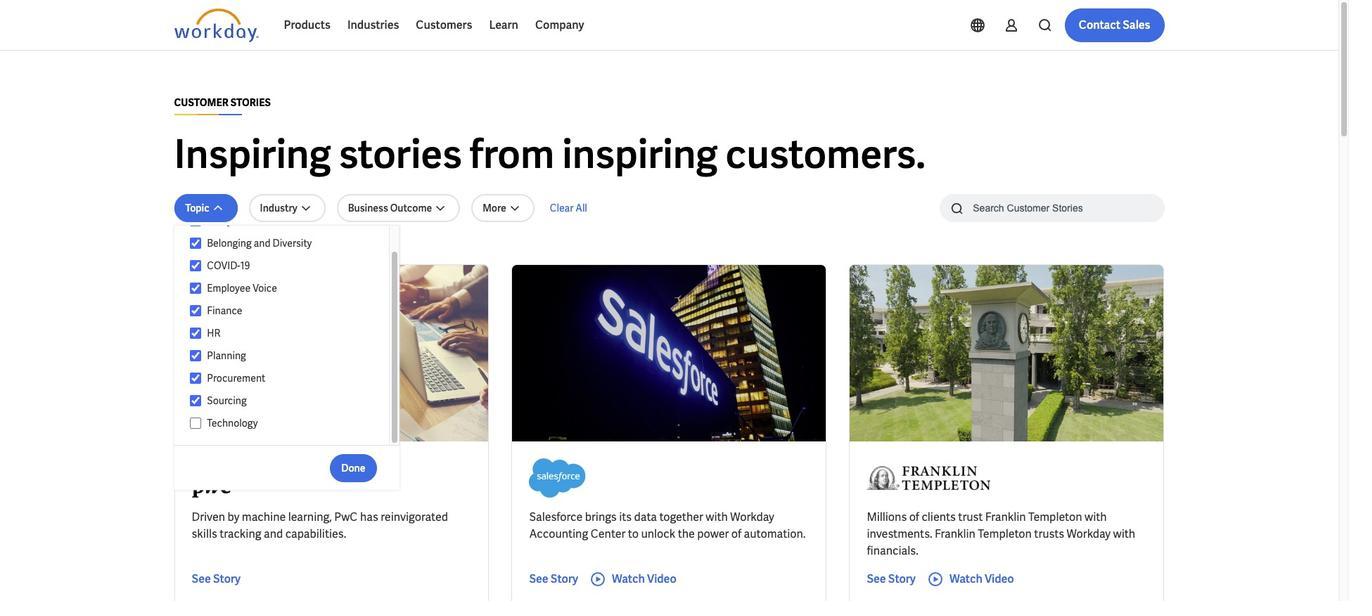 Task type: describe. For each thing, give the bounding box(es) containing it.
covid-
[[207, 260, 241, 272]]

0 vertical spatial and
[[254, 237, 271, 250]]

inspiring stories from inspiring customers.
[[174, 129, 926, 180]]

watch video for to
[[612, 572, 677, 587]]

technology
[[207, 417, 258, 430]]

topic button
[[174, 194, 238, 222]]

trust
[[959, 510, 983, 525]]

562 results
[[174, 241, 226, 254]]

watch video link for franklin
[[927, 571, 1015, 588]]

1 story from the left
[[213, 572, 241, 587]]

Search Customer Stories text field
[[965, 196, 1138, 220]]

stories
[[231, 96, 271, 109]]

trusts
[[1035, 527, 1065, 542]]

contact sales
[[1079, 18, 1151, 32]]

products button
[[276, 8, 339, 42]]

workday inside millions of clients trust franklin templeton with investments. franklin templeton trusts workday with financials.
[[1067, 527, 1111, 542]]

finance link
[[201, 303, 375, 320]]

see for salesforce brings its data together with workday accounting center to unlock the power of automation.
[[530, 572, 549, 587]]

sourcing link
[[201, 393, 375, 410]]

procurement
[[207, 372, 266, 385]]

industry button
[[249, 194, 326, 222]]

more
[[483, 202, 507, 215]]

reinvigorated
[[381, 510, 448, 525]]

analytics
[[207, 215, 249, 227]]

inspiring
[[562, 129, 718, 180]]

covid-19
[[207, 260, 250, 272]]

belonging and diversity link
[[201, 235, 375, 252]]

go to the homepage image
[[174, 8, 259, 42]]

results
[[192, 241, 226, 254]]

see for millions of clients trust franklin templeton with investments. franklin templeton trusts workday with financials.
[[867, 572, 886, 587]]

covid-19 link
[[201, 258, 375, 274]]

industry
[[260, 202, 297, 215]]

video for templeton
[[985, 572, 1015, 587]]

watch video link for center
[[590, 571, 677, 588]]

analytics link
[[201, 213, 375, 229]]

1 see story link from the left
[[192, 571, 241, 588]]

business outcome button
[[337, 194, 460, 222]]

workday inside salesforce brings its data together with workday accounting center to unlock the power of automation.
[[731, 510, 775, 525]]

outcome
[[390, 202, 432, 215]]

products
[[284, 18, 331, 32]]

capabilities.
[[286, 527, 346, 542]]

belonging
[[207, 237, 252, 250]]

see story for millions of clients trust franklin templeton with investments. franklin templeton trusts workday with financials.
[[867, 572, 916, 587]]

more button
[[472, 194, 535, 222]]

millions of clients trust franklin templeton with investments. franklin templeton trusts workday with financials.
[[867, 510, 1136, 559]]

clear all
[[550, 202, 588, 215]]

1 vertical spatial templeton
[[978, 527, 1032, 542]]

562
[[174, 241, 190, 254]]

industries
[[348, 18, 399, 32]]

employee voice link
[[201, 280, 375, 297]]

with inside salesforce brings its data together with workday accounting center to unlock the power of automation.
[[706, 510, 728, 525]]

customers
[[416, 18, 472, 32]]

brings
[[585, 510, 617, 525]]

data
[[634, 510, 657, 525]]

customers.
[[726, 129, 926, 180]]

contact sales link
[[1065, 8, 1165, 42]]

hr link
[[201, 325, 375, 342]]

to
[[628, 527, 639, 542]]

sourcing
[[207, 395, 247, 407]]

0 vertical spatial templeton
[[1029, 510, 1083, 525]]

the
[[678, 527, 695, 542]]

all
[[576, 202, 588, 215]]

company button
[[527, 8, 593, 42]]

belonging and diversity
[[207, 237, 312, 250]]

voice
[[253, 282, 277, 295]]

business
[[348, 202, 388, 215]]

clear
[[550, 202, 574, 215]]

has
[[360, 510, 378, 525]]

see story link for salesforce brings its data together with workday accounting center to unlock the power of automation.
[[530, 571, 578, 588]]

driven
[[192, 510, 225, 525]]

of inside millions of clients trust franklin templeton with investments. franklin templeton trusts workday with financials.
[[910, 510, 920, 525]]

employee
[[207, 282, 251, 295]]

1 see story from the left
[[192, 572, 241, 587]]

learning,
[[288, 510, 332, 525]]



Task type: locate. For each thing, give the bounding box(es) containing it.
1 watch video from the left
[[612, 572, 677, 587]]

0 vertical spatial of
[[910, 510, 920, 525]]

templeton up trusts
[[1029, 510, 1083, 525]]

2 see story link from the left
[[530, 571, 578, 588]]

with
[[706, 510, 728, 525], [1085, 510, 1107, 525], [1114, 527, 1136, 542]]

3 story from the left
[[889, 572, 916, 587]]

story down accounting
[[551, 572, 578, 587]]

story down "tracking"
[[213, 572, 241, 587]]

done
[[342, 462, 366, 475]]

story down "financials."
[[889, 572, 916, 587]]

watch
[[612, 572, 645, 587], [950, 572, 983, 587]]

see story link for millions of clients trust franklin templeton with investments. franklin templeton trusts workday with financials.
[[867, 571, 916, 588]]

0 horizontal spatial watch
[[612, 572, 645, 587]]

1 vertical spatial workday
[[1067, 527, 1111, 542]]

templeton
[[1029, 510, 1083, 525], [978, 527, 1032, 542]]

watch video for templeton
[[950, 572, 1015, 587]]

1 see from the left
[[192, 572, 211, 587]]

2 video from the left
[[985, 572, 1015, 587]]

millions
[[867, 510, 907, 525]]

tracking
[[220, 527, 261, 542]]

1 horizontal spatial of
[[910, 510, 920, 525]]

driven by machine learning, pwc has reinvigorated skills tracking and capabilities.
[[192, 510, 448, 542]]

industries button
[[339, 8, 408, 42]]

1 horizontal spatial story
[[551, 572, 578, 587]]

and down machine
[[264, 527, 283, 542]]

see
[[192, 572, 211, 587], [530, 572, 549, 587], [867, 572, 886, 587]]

salesforce
[[530, 510, 583, 525]]

1 horizontal spatial workday
[[1067, 527, 1111, 542]]

technology link
[[201, 415, 375, 432]]

pwc
[[334, 510, 358, 525]]

2 story from the left
[[551, 572, 578, 587]]

watch down millions of clients trust franklin templeton with investments. franklin templeton trusts workday with financials. on the right bottom of page
[[950, 572, 983, 587]]

1 watch video link from the left
[[590, 571, 677, 588]]

1 horizontal spatial see story
[[530, 572, 578, 587]]

franklin templeton companies, llc image
[[867, 459, 991, 498]]

workday right trusts
[[1067, 527, 1111, 542]]

1 horizontal spatial watch video link
[[927, 571, 1015, 588]]

0 horizontal spatial franklin
[[935, 527, 976, 542]]

of right power
[[732, 527, 742, 542]]

1 horizontal spatial watch video
[[950, 572, 1015, 587]]

franklin down the trust
[[935, 527, 976, 542]]

19
[[241, 260, 250, 272]]

1 vertical spatial of
[[732, 527, 742, 542]]

3 see from the left
[[867, 572, 886, 587]]

business outcome
[[348, 202, 432, 215]]

planning link
[[201, 348, 375, 365]]

salesforce brings its data together with workday accounting center to unlock the power of automation.
[[530, 510, 806, 542]]

by
[[228, 510, 240, 525]]

video for to
[[647, 572, 677, 587]]

0 horizontal spatial story
[[213, 572, 241, 587]]

stories
[[339, 129, 462, 180]]

power
[[698, 527, 729, 542]]

watch video link down millions of clients trust franklin templeton with investments. franklin templeton trusts workday with financials. on the right bottom of page
[[927, 571, 1015, 588]]

contact
[[1079, 18, 1121, 32]]

2 watch from the left
[[950, 572, 983, 587]]

see story link down "financials."
[[867, 571, 916, 588]]

procurement link
[[201, 370, 375, 387]]

2 horizontal spatial story
[[889, 572, 916, 587]]

watch video down millions of clients trust franklin templeton with investments. franklin templeton trusts workday with financials. on the right bottom of page
[[950, 572, 1015, 587]]

1 horizontal spatial video
[[985, 572, 1015, 587]]

machine
[[242, 510, 286, 525]]

clients
[[922, 510, 956, 525]]

1 video from the left
[[647, 572, 677, 587]]

and
[[254, 237, 271, 250], [264, 527, 283, 542]]

franklin right the trust
[[986, 510, 1026, 525]]

2 horizontal spatial with
[[1114, 527, 1136, 542]]

clear all button
[[546, 194, 592, 222]]

see down accounting
[[530, 572, 549, 587]]

watch down to
[[612, 572, 645, 587]]

see story link down accounting
[[530, 571, 578, 588]]

of
[[910, 510, 920, 525], [732, 527, 742, 542]]

unlock
[[641, 527, 676, 542]]

watch video link down to
[[590, 571, 677, 588]]

sales
[[1123, 18, 1151, 32]]

None checkbox
[[190, 260, 201, 272], [190, 282, 201, 295], [190, 327, 201, 340], [190, 350, 201, 362], [190, 395, 201, 407], [190, 417, 201, 430], [190, 260, 201, 272], [190, 282, 201, 295], [190, 327, 201, 340], [190, 350, 201, 362], [190, 395, 201, 407], [190, 417, 201, 430]]

from
[[470, 129, 555, 180]]

topic
[[185, 202, 209, 215]]

1 horizontal spatial see
[[530, 572, 549, 587]]

1 watch from the left
[[612, 572, 645, 587]]

diversity
[[273, 237, 312, 250]]

story for millions of clients trust franklin templeton with investments. franklin templeton trusts workday with financials.
[[889, 572, 916, 587]]

center
[[591, 527, 626, 542]]

of up investments.
[[910, 510, 920, 525]]

inspiring
[[174, 129, 331, 180]]

1 vertical spatial franklin
[[935, 527, 976, 542]]

watch video link
[[590, 571, 677, 588], [927, 571, 1015, 588]]

0 vertical spatial franklin
[[986, 510, 1026, 525]]

story
[[213, 572, 241, 587], [551, 572, 578, 587], [889, 572, 916, 587]]

workday
[[731, 510, 775, 525], [1067, 527, 1111, 542]]

1 horizontal spatial watch
[[950, 572, 983, 587]]

company
[[536, 18, 584, 32]]

skills
[[192, 527, 217, 542]]

0 horizontal spatial workday
[[731, 510, 775, 525]]

0 horizontal spatial watch video
[[612, 572, 677, 587]]

0 horizontal spatial see
[[192, 572, 211, 587]]

customers button
[[408, 8, 481, 42]]

None checkbox
[[190, 215, 201, 227], [190, 237, 201, 250], [190, 305, 201, 317], [190, 372, 201, 385], [190, 215, 201, 227], [190, 237, 201, 250], [190, 305, 201, 317], [190, 372, 201, 385]]

done button
[[330, 454, 377, 482]]

planning
[[207, 350, 246, 362]]

accounting
[[530, 527, 588, 542]]

see story link down "skills"
[[192, 571, 241, 588]]

and inside driven by machine learning, pwc has reinvigorated skills tracking and capabilities.
[[264, 527, 283, 542]]

automation.
[[744, 527, 806, 542]]

1 horizontal spatial with
[[1085, 510, 1107, 525]]

together
[[660, 510, 704, 525]]

investments.
[[867, 527, 933, 542]]

customer stories
[[174, 96, 271, 109]]

0 horizontal spatial see story
[[192, 572, 241, 587]]

financials.
[[867, 544, 919, 559]]

0 horizontal spatial see story link
[[192, 571, 241, 588]]

see story down "skills"
[[192, 572, 241, 587]]

2 horizontal spatial see
[[867, 572, 886, 587]]

video down millions of clients trust franklin templeton with investments. franklin templeton trusts workday with financials. on the right bottom of page
[[985, 572, 1015, 587]]

story for salesforce brings its data together with workday accounting center to unlock the power of automation.
[[551, 572, 578, 587]]

0 horizontal spatial of
[[732, 527, 742, 542]]

2 watch video link from the left
[[927, 571, 1015, 588]]

3 see story link from the left
[[867, 571, 916, 588]]

workday up "automation."
[[731, 510, 775, 525]]

see down "financials."
[[867, 572, 886, 587]]

its
[[619, 510, 632, 525]]

0 horizontal spatial with
[[706, 510, 728, 525]]

pricewaterhousecoopers global licensing services corporation (pwc) image
[[192, 459, 243, 498]]

3 see story from the left
[[867, 572, 916, 587]]

salesforce.com image
[[530, 459, 586, 498]]

watch for franklin
[[950, 572, 983, 587]]

hr
[[207, 327, 221, 340]]

finance
[[207, 305, 243, 317]]

see down "skills"
[[192, 572, 211, 587]]

employee voice
[[207, 282, 277, 295]]

2 horizontal spatial see story link
[[867, 571, 916, 588]]

customer
[[174, 96, 229, 109]]

see story for salesforce brings its data together with workday accounting center to unlock the power of automation.
[[530, 572, 578, 587]]

1 horizontal spatial franklin
[[986, 510, 1026, 525]]

and left diversity on the top left of the page
[[254, 237, 271, 250]]

of inside salesforce brings its data together with workday accounting center to unlock the power of automation.
[[732, 527, 742, 542]]

1 horizontal spatial see story link
[[530, 571, 578, 588]]

2 see story from the left
[[530, 572, 578, 587]]

2 horizontal spatial see story
[[867, 572, 916, 587]]

0 horizontal spatial watch video link
[[590, 571, 677, 588]]

see story
[[192, 572, 241, 587], [530, 572, 578, 587], [867, 572, 916, 587]]

video down unlock at the bottom of the page
[[647, 572, 677, 587]]

see story link
[[192, 571, 241, 588], [530, 571, 578, 588], [867, 571, 916, 588]]

learn button
[[481, 8, 527, 42]]

learn
[[489, 18, 519, 32]]

0 vertical spatial workday
[[731, 510, 775, 525]]

see story down accounting
[[530, 572, 578, 587]]

2 watch video from the left
[[950, 572, 1015, 587]]

see story down "financials."
[[867, 572, 916, 587]]

2 see from the left
[[530, 572, 549, 587]]

1 vertical spatial and
[[264, 527, 283, 542]]

watch video down to
[[612, 572, 677, 587]]

templeton down the trust
[[978, 527, 1032, 542]]

0 horizontal spatial video
[[647, 572, 677, 587]]

watch for center
[[612, 572, 645, 587]]



Task type: vqa. For each thing, say whether or not it's contained in the screenshot.
"Gordon" inside the AS GORDON PUTS IT, "DO WE WANT OUR PEOPLE MAINTAINING THE SYSTEMS OR DO WE WANT THEM FOCUSING ON MISSION-CRITICAL WORK? AND WHAT WE ARE FINDING ALREADY IS THAT OUR IT STAFF CAN FOCUS ON WORK LIKE TEACHING TECHNOLOGY AND RESEARCH COMPUTING. SO WE'RE ALREADY SEEING A SHIFT THERE." GORDON'S TEAM ALSO LIKES THE PRICING MODEL. "WE ONLY PAY FOR WHAT WE USE AND WHAT WE NEED."
no



